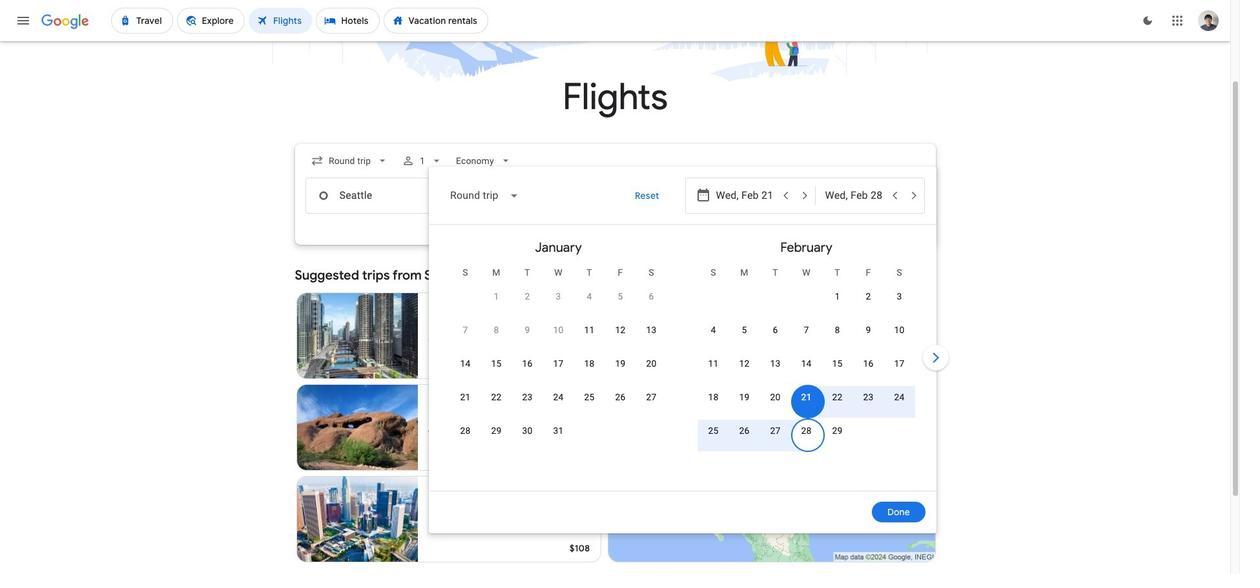 Task type: vqa. For each thing, say whether or not it's contained in the screenshot.
Google Maps image
no



Task type: locate. For each thing, give the bounding box(es) containing it.
sun, feb 18 element
[[708, 391, 719, 404]]

thu, jan 18 element
[[584, 357, 595, 370]]

grid
[[434, 230, 930, 499]]

fri, feb 9 element
[[866, 324, 871, 337]]

sun, jan 7 element
[[463, 324, 468, 337]]

thu, feb 22 element
[[832, 391, 843, 404]]

None text field
[[305, 178, 487, 214]]

grid inside flight search box
[[434, 230, 930, 499]]

row
[[481, 279, 667, 321], [822, 279, 915, 321], [450, 318, 667, 355], [698, 318, 915, 355], [450, 351, 667, 388], [698, 351, 915, 388], [450, 385, 667, 422], [698, 385, 915, 422], [450, 419, 574, 455], [698, 419, 853, 455]]

row up wed, feb 14 'element'
[[698, 318, 915, 355]]

row up fri, feb 9 element
[[822, 279, 915, 321]]

sun, jan 21 element
[[460, 391, 471, 404]]

thu, feb 1 element
[[835, 290, 840, 303]]

tue, feb 6 element
[[773, 324, 778, 337]]

next image
[[920, 342, 951, 373]]

sat, feb 3 element
[[897, 290, 902, 303]]

thu, feb 8 element
[[835, 324, 840, 337]]

tue, jan 16 element
[[522, 357, 533, 370]]

fri, jan 19 element
[[615, 357, 626, 370]]

tue, jan 30 element
[[522, 424, 533, 437]]

row up wed, jan 31 element
[[450, 385, 667, 422]]

row group
[[434, 230, 682, 486], [682, 230, 930, 486]]

mon, feb 19 element
[[739, 391, 750, 404]]

sat, jan 20 element
[[646, 357, 657, 370]]

row up wed, jan 17 element on the left
[[450, 318, 667, 355]]

Departure text field
[[716, 178, 805, 213]]

fri, jan 5 element
[[618, 290, 623, 303]]

tue, jan 23 element
[[522, 391, 533, 404]]

thu, feb 29 element
[[832, 424, 843, 437]]

mon, jan 15 element
[[491, 357, 502, 370]]

mon, feb 26 element
[[739, 424, 750, 437]]

suggested trips from seattle region
[[295, 260, 936, 568]]

wed, feb 28, return date. element
[[801, 424, 812, 437]]

Return text field
[[825, 178, 914, 213], [825, 178, 885, 213]]

fri, feb 2 element
[[866, 290, 871, 303]]

wed, feb 7 element
[[804, 324, 809, 337]]

wed, jan 10 element
[[553, 324, 564, 337]]

mon, jan 22 element
[[491, 391, 502, 404]]

sun, feb 25 element
[[708, 424, 719, 437]]

None field
[[305, 149, 394, 172], [451, 149, 517, 172], [440, 180, 529, 211], [305, 149, 394, 172], [451, 149, 517, 172], [440, 180, 529, 211]]

1 row group from the left
[[434, 230, 682, 486]]

sat, feb 24 element
[[894, 391, 905, 404]]

2 row group from the left
[[682, 230, 930, 486]]

wed, jan 31 element
[[553, 424, 564, 437]]

thu, feb 15 element
[[832, 357, 843, 370]]

mon, feb 5 element
[[742, 324, 747, 337]]

sat, feb 10 element
[[894, 324, 905, 337]]



Task type: describe. For each thing, give the bounding box(es) containing it.
thu, jan 25 element
[[584, 391, 595, 404]]

tue, jan 9 element
[[525, 324, 530, 337]]

row up wed, feb 21, departure date. element
[[698, 351, 915, 388]]

sun, jan 14 element
[[460, 357, 471, 370]]

tue, feb 20 element
[[770, 391, 781, 404]]

main menu image
[[16, 13, 31, 28]]

fri, feb 23 element
[[863, 391, 874, 404]]

thu, jan 11 element
[[584, 324, 595, 337]]

mon, feb 12 element
[[739, 357, 750, 370]]

sat, jan 27 element
[[646, 391, 657, 404]]

sat, feb 17 element
[[894, 357, 905, 370]]

change appearance image
[[1132, 5, 1163, 36]]

Flight search field
[[285, 144, 951, 534]]

wed, feb 14 element
[[801, 357, 812, 370]]

row up the wed, jan 24 element at the bottom of page
[[450, 351, 667, 388]]

sun, jan 28 element
[[460, 424, 471, 437]]

thu, jan 4 element
[[587, 290, 592, 303]]

wed, feb 21, departure date. element
[[801, 391, 812, 404]]

row up wed, jan 10 element
[[481, 279, 667, 321]]

row up the wed, feb 28, return date. element
[[698, 385, 915, 422]]

row down tue, feb 20 element
[[698, 419, 853, 455]]

108 US dollars text field
[[570, 543, 590, 554]]

tue, jan 2 element
[[525, 290, 530, 303]]

fri, feb 16 element
[[863, 357, 874, 370]]

frontier image
[[428, 422, 439, 433]]

wed, jan 17 element
[[553, 357, 564, 370]]

mon, jan 29 element
[[491, 424, 502, 437]]

Departure text field
[[716, 178, 775, 213]]

mon, jan 1 element
[[494, 290, 499, 303]]

mon, jan 8 element
[[494, 324, 499, 337]]

tue, feb 13 element
[[770, 357, 781, 370]]

tue, feb 27 element
[[770, 424, 781, 437]]

fri, jan 26 element
[[615, 391, 626, 404]]

wed, jan 24 element
[[553, 391, 564, 404]]

95 US dollars text field
[[574, 359, 590, 371]]

row down the mon, jan 22 element
[[450, 419, 574, 455]]

sun, feb 11 element
[[708, 357, 719, 370]]

wed, jan 3 element
[[556, 290, 561, 303]]

sun, feb 4 element
[[711, 324, 716, 337]]

fri, jan 12 element
[[615, 324, 626, 337]]

sat, jan 6 element
[[649, 290, 654, 303]]

sat, jan 13 element
[[646, 324, 657, 337]]



